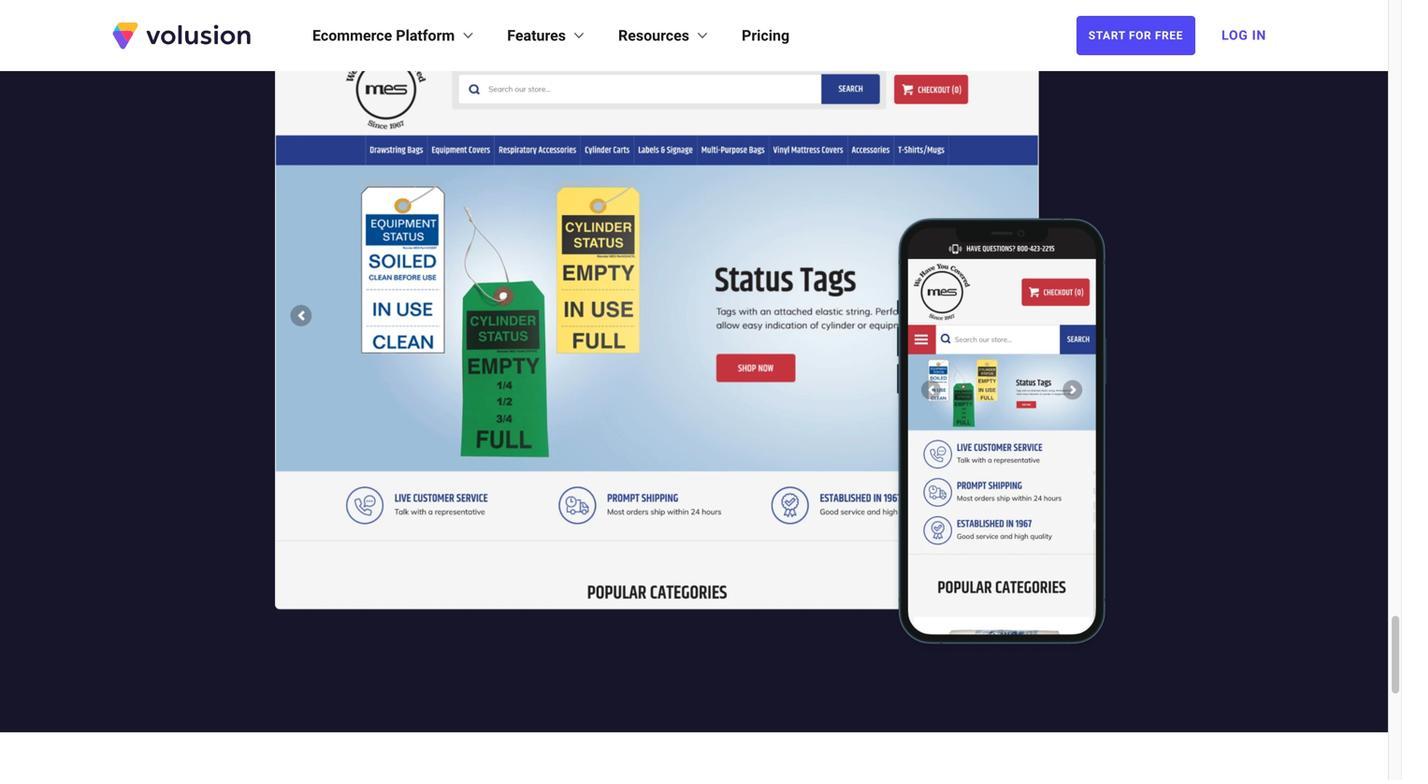 Task type: vqa. For each thing, say whether or not it's contained in the screenshot.
FOR
yes



Task type: describe. For each thing, give the bounding box(es) containing it.
start for free
[[1089, 29, 1184, 42]]

platform
[[396, 27, 455, 44]]

features button
[[507, 24, 588, 47]]

log in link
[[1211, 15, 1278, 56]]

resources button
[[618, 24, 712, 47]]

start for free link
[[1077, 16, 1196, 55]]

features
[[507, 27, 566, 44]]

pricing
[[742, 27, 790, 44]]

pricing link
[[742, 24, 790, 47]]

start
[[1089, 29, 1126, 42]]



Task type: locate. For each thing, give the bounding box(es) containing it.
log
[[1222, 28, 1248, 43]]

resources
[[618, 27, 690, 44]]

ecommerce platform
[[312, 27, 455, 44]]

in
[[1252, 28, 1267, 43]]

for
[[1129, 29, 1152, 42]]

free
[[1155, 29, 1184, 42]]

log in
[[1222, 28, 1267, 43]]

ecommerce
[[312, 27, 392, 44]]

ecommerce platform button
[[312, 24, 477, 47]]



